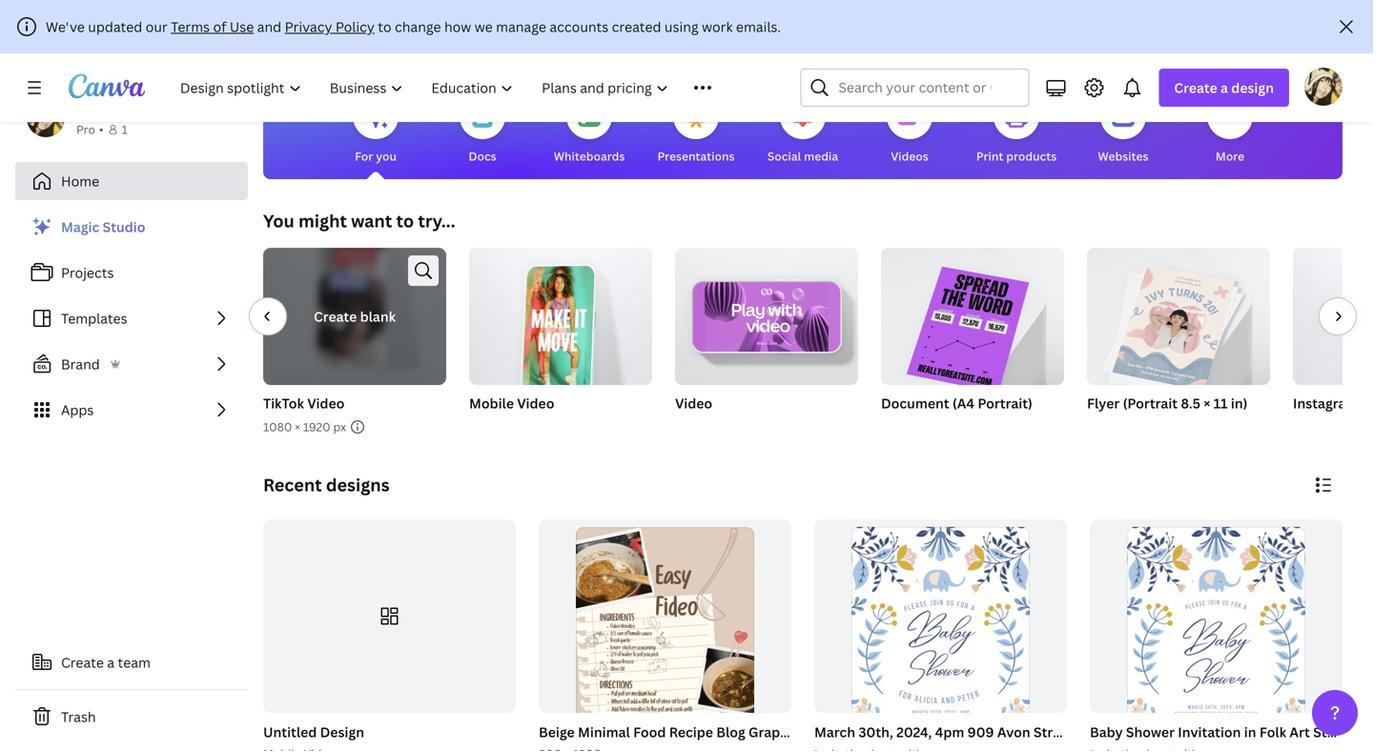 Task type: locate. For each thing, give the bounding box(es) containing it.
0 horizontal spatial video
[[307, 394, 345, 413]]

you
[[263, 209, 295, 233]]

0 horizontal spatial a
[[107, 654, 115, 672]]

1 video from the left
[[307, 394, 345, 413]]

video for mobile video
[[517, 394, 555, 413]]

social media button
[[768, 80, 839, 179]]

list
[[15, 208, 248, 429]]

baby shower invitation in folk art style group
[[1086, 520, 1347, 752]]

1080 × 1920 px
[[263, 419, 346, 435]]

× left 1920
[[295, 419, 300, 435]]

food
[[633, 723, 666, 741]]

mobile video
[[469, 394, 555, 413]]

baby shower invitation in folk art style button
[[1090, 721, 1347, 745]]

try...
[[418, 209, 456, 233]]

0 vertical spatial create
[[1175, 79, 1218, 97]]

docs button
[[460, 80, 506, 179]]

magic studio
[[61, 218, 145, 236]]

0 vertical spatial to
[[378, 18, 392, 36]]

created
[[612, 18, 662, 36]]

create a design
[[1175, 79, 1274, 97]]

create inside button
[[61, 654, 104, 672]]

instagram re
[[1293, 394, 1374, 413]]

baby shower invitation in folk art style
[[1090, 723, 1347, 741]]

to right policy
[[378, 18, 392, 36]]

design
[[320, 723, 364, 741]]

flyer (portrait 8.5 × 11 in) group
[[1087, 240, 1271, 437]]

2 horizontal spatial video
[[675, 394, 713, 413]]

instagram reel group
[[1293, 248, 1374, 437]]

dallas
[[1077, 723, 1118, 741]]

1 horizontal spatial video
[[517, 394, 555, 413]]

change
[[395, 18, 441, 36]]

1 vertical spatial a
[[107, 654, 115, 672]]

a inside dropdown button
[[1221, 79, 1229, 97]]

march 30th, 2024, 4pm 909 avon street dallas tx 75211 button
[[815, 721, 1177, 745]]

Search search field
[[839, 70, 991, 106]]

design
[[1232, 79, 1274, 97]]

and
[[257, 18, 282, 36]]

2024,
[[897, 723, 932, 741]]

2 horizontal spatial create
[[1175, 79, 1218, 97]]

1 vertical spatial to
[[396, 209, 414, 233]]

for
[[355, 148, 373, 164]]

in)
[[1231, 394, 1248, 413]]

top level navigation element
[[168, 69, 755, 107], [168, 69, 755, 107]]

video group
[[675, 240, 858, 437]]

a for team
[[107, 654, 115, 672]]

for you button
[[353, 80, 399, 179]]

terms
[[171, 18, 210, 36]]

accounts
[[550, 18, 609, 36]]

apps
[[61, 401, 94, 419]]

1 vertical spatial create
[[314, 308, 357, 326]]

a left design
[[1221, 79, 1229, 97]]

how
[[444, 18, 471, 36]]

1 horizontal spatial a
[[1221, 79, 1229, 97]]

print products button
[[977, 80, 1057, 179]]

None search field
[[801, 69, 1030, 107]]

create blank group
[[263, 237, 446, 385]]

tiktok video
[[263, 394, 345, 413]]

apps link
[[15, 391, 248, 429]]

11
[[1214, 394, 1228, 413]]

march
[[815, 723, 856, 741]]

group
[[469, 240, 652, 397], [675, 240, 858, 385], [881, 240, 1065, 394], [1087, 240, 1271, 391], [1293, 248, 1374, 385], [263, 520, 516, 713], [539, 520, 792, 752], [815, 520, 1067, 752], [1090, 520, 1343, 752]]

portrait)
[[978, 394, 1033, 413]]

create left team
[[61, 654, 104, 672]]

presentations
[[658, 148, 735, 164]]

30th,
[[859, 723, 894, 741]]

baby
[[1090, 723, 1123, 741]]

blank
[[360, 308, 396, 326]]

create inside group
[[314, 308, 357, 326]]

privacy
[[285, 18, 332, 36]]

projects
[[61, 264, 114, 282]]

0 horizontal spatial ×
[[295, 419, 300, 435]]

privacy policy link
[[285, 18, 375, 36]]

a inside button
[[107, 654, 115, 672]]

flyer (portrait 8.5 × 11 in)
[[1087, 394, 1248, 413]]

to left the try...
[[396, 209, 414, 233]]

beige minimal food recipe blog graphic
[[539, 723, 803, 741]]

0 horizontal spatial to
[[378, 18, 392, 36]]

video
[[307, 394, 345, 413], [517, 394, 555, 413], [675, 394, 713, 413]]

beige
[[539, 723, 575, 741]]

create a team
[[61, 654, 151, 672]]

in
[[1245, 723, 1257, 741]]

untitled design group
[[259, 520, 516, 752]]

2 vertical spatial create
[[61, 654, 104, 672]]

0 vertical spatial a
[[1221, 79, 1229, 97]]

untitled design
[[263, 723, 364, 741]]

list containing magic studio
[[15, 208, 248, 429]]

more button
[[1208, 80, 1253, 179]]

document (a4 portrait) group
[[881, 240, 1065, 437]]

graphic
[[749, 723, 800, 741]]

beige minimal food recipe blog graphic group
[[535, 520, 803, 752]]

1920
[[303, 419, 331, 435]]

pro •
[[76, 122, 104, 137]]

× left 11
[[1204, 394, 1211, 413]]

social media
[[768, 148, 839, 164]]

video inside 'group'
[[517, 394, 555, 413]]

document
[[881, 394, 950, 413]]

a left team
[[107, 654, 115, 672]]

1 vertical spatial ×
[[295, 419, 300, 435]]

75211
[[1140, 723, 1177, 741]]

1 horizontal spatial ×
[[1204, 394, 1211, 413]]

to
[[378, 18, 392, 36], [396, 209, 414, 233]]

videos button
[[887, 80, 933, 179]]

1 horizontal spatial create
[[314, 308, 357, 326]]

print products
[[977, 148, 1057, 164]]

2 video from the left
[[517, 394, 555, 413]]

1 horizontal spatial to
[[396, 209, 414, 233]]

create
[[1175, 79, 1218, 97], [314, 308, 357, 326], [61, 654, 104, 672]]

create left design
[[1175, 79, 1218, 97]]

whiteboards
[[554, 148, 625, 164]]

for you
[[355, 148, 397, 164]]

a for design
[[1221, 79, 1229, 97]]

create for create a design
[[1175, 79, 1218, 97]]

untitled
[[263, 723, 317, 741]]

brand link
[[15, 345, 248, 383]]

flyer
[[1087, 394, 1120, 413]]

create blank
[[314, 308, 396, 326]]

websites
[[1098, 148, 1149, 164]]

of
[[213, 18, 227, 36]]

0 horizontal spatial create
[[61, 654, 104, 672]]

0 vertical spatial ×
[[1204, 394, 1211, 413]]

(a4
[[953, 394, 975, 413]]

style
[[1314, 723, 1347, 741]]

create left blank
[[314, 308, 357, 326]]

emails.
[[736, 18, 781, 36]]

websites button
[[1098, 80, 1149, 179]]

create inside dropdown button
[[1175, 79, 1218, 97]]



Task type: describe. For each thing, give the bounding box(es) containing it.
we've
[[46, 18, 85, 36]]

recent
[[263, 474, 322, 497]]

presentations button
[[658, 80, 735, 179]]

create for create a team
[[61, 654, 104, 672]]

art
[[1290, 723, 1311, 741]]

× inside group
[[1204, 394, 1211, 413]]

want
[[351, 209, 392, 233]]

document (a4 portrait)
[[881, 394, 1033, 413]]

recipe
[[669, 723, 713, 741]]

templates
[[61, 310, 127, 328]]

tiktok video group
[[263, 237, 446, 437]]

might
[[299, 209, 347, 233]]

march 30th, 2024, 4pm 909 avon street dallas tx 75211 group
[[811, 520, 1177, 752]]

use
[[230, 18, 254, 36]]

tiktok
[[263, 394, 304, 413]]

you
[[376, 148, 397, 164]]

social
[[768, 148, 801, 164]]

× inside button
[[295, 419, 300, 435]]

blog
[[717, 723, 746, 741]]

media
[[804, 148, 839, 164]]

trash
[[61, 708, 96, 726]]

brand
[[61, 355, 100, 373]]

video for tiktok video
[[307, 394, 345, 413]]

8.5
[[1181, 394, 1201, 413]]

4pm
[[935, 723, 965, 741]]

1
[[122, 122, 128, 137]]

projects link
[[15, 254, 248, 292]]

home link
[[15, 162, 248, 200]]

using
[[665, 18, 699, 36]]

1080
[[263, 419, 292, 435]]

pro
[[76, 122, 95, 137]]

home
[[61, 172, 99, 190]]

909
[[968, 723, 994, 741]]

tx
[[1121, 723, 1137, 741]]

folk
[[1260, 723, 1287, 741]]

create for create blank
[[314, 308, 357, 326]]

•
[[99, 122, 104, 137]]

create a team button
[[15, 644, 248, 682]]

invitation
[[1178, 723, 1241, 741]]

products
[[1007, 148, 1057, 164]]

mobile
[[469, 394, 514, 413]]

studio
[[103, 218, 145, 236]]

group inside "untitled design" group
[[263, 520, 516, 713]]

stephanie aranda image
[[1305, 67, 1343, 106]]

magic
[[61, 218, 99, 236]]

mobile video group
[[469, 240, 652, 437]]

you might want to try...
[[263, 209, 456, 233]]

whiteboards button
[[554, 80, 625, 179]]

policy
[[336, 18, 375, 36]]

we
[[475, 18, 493, 36]]

recent designs
[[263, 474, 390, 497]]

3 video from the left
[[675, 394, 713, 413]]

print
[[977, 148, 1004, 164]]

march 30th, 2024, 4pm 909 avon street dallas tx 75211
[[815, 723, 1177, 741]]

updated
[[88, 18, 142, 36]]

designs
[[326, 474, 390, 497]]

beige minimal food recipe blog graphic button
[[539, 721, 803, 745]]

team
[[118, 654, 151, 672]]

work
[[702, 18, 733, 36]]

create a design button
[[1159, 69, 1290, 107]]

px
[[333, 419, 346, 435]]

trash link
[[15, 698, 248, 736]]

(portrait
[[1123, 394, 1178, 413]]

untitled design button
[[263, 721, 364, 745]]

avon
[[998, 723, 1031, 741]]

manage
[[496, 18, 546, 36]]

instagram
[[1293, 394, 1359, 413]]

templates link
[[15, 300, 248, 338]]

street
[[1034, 723, 1074, 741]]

more
[[1216, 148, 1245, 164]]



Task type: vqa. For each thing, say whether or not it's contained in the screenshot.
the leftmost Try now
no



